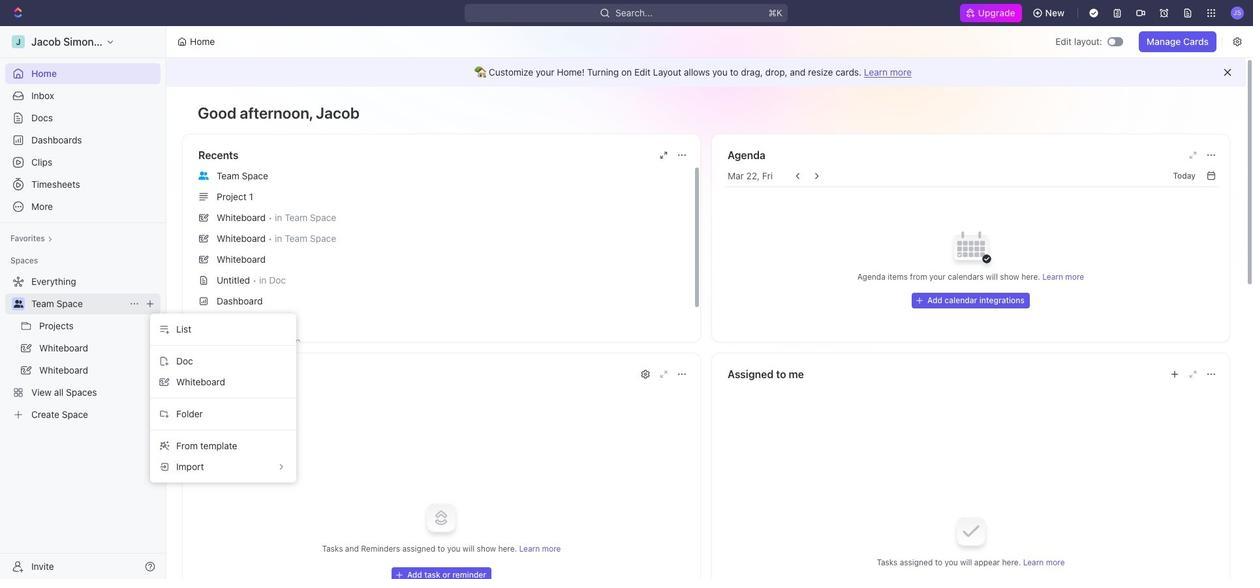 Task type: describe. For each thing, give the bounding box(es) containing it.
tree inside sidebar navigation
[[5, 272, 161, 426]]

user group image
[[198, 172, 209, 180]]



Task type: locate. For each thing, give the bounding box(es) containing it.
user group image
[[13, 300, 23, 308]]

sidebar navigation
[[0, 26, 166, 580]]

alert
[[166, 58, 1246, 87]]

tree
[[5, 272, 161, 426]]



Task type: vqa. For each thing, say whether or not it's contained in the screenshot.
Save as Template
no



